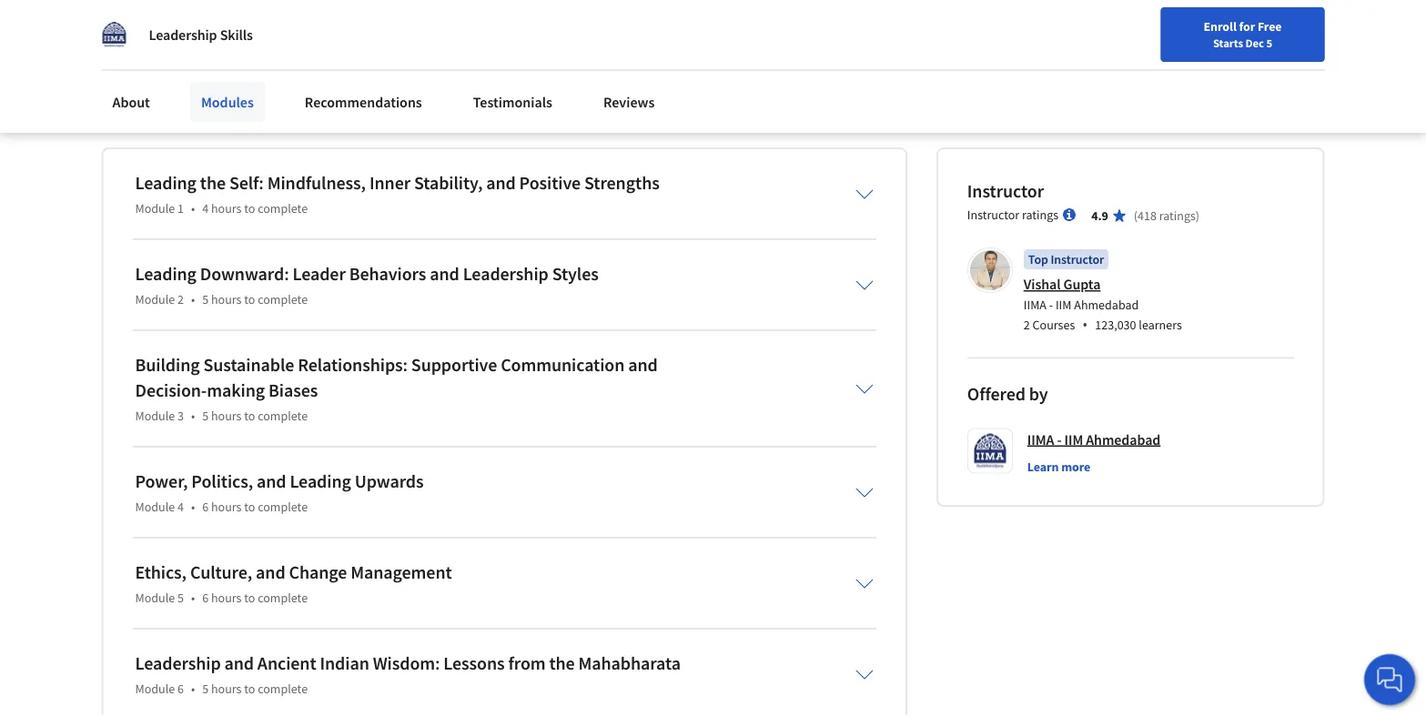 Task type: vqa. For each thing, say whether or not it's contained in the screenshot.


Task type: describe. For each thing, give the bounding box(es) containing it.
and inside building sustainable relationships: supportive communication and decision-making biases module 3 • 5 hours to complete
[[628, 354, 658, 377]]

5 inside building sustainable relationships: supportive communication and decision-making biases module 3 • 5 hours to complete
[[202, 408, 209, 424]]

free
[[1258, 18, 1282, 35]]

less
[[137, 99, 161, 117]]

self:
[[229, 172, 264, 195]]

module inside power, politics, and leading upwards module 4 • 6 hours to complete
[[135, 499, 175, 515]]

the inside leading the self: mindfulness, inner stability, and positive strengths module 1 • 4 hours to complete
[[200, 172, 226, 195]]

modules
[[201, 93, 254, 111]]

instructor inside top instructor vishal gupta iima - iim ahmedabad 2 courses • 123,030 learners
[[1051, 251, 1104, 268]]

123,030
[[1095, 317, 1137, 333]]

behaviors
[[349, 263, 426, 286]]

read less button
[[102, 99, 161, 118]]

1 horizontal spatial ratings
[[1160, 208, 1196, 224]]

coursera image
[[22, 15, 137, 44]]

skills
[[220, 25, 253, 44]]

leadership inside leading downward: leader behaviors and leadership styles module 2 • 5 hours to complete
[[463, 263, 549, 286]]

1 vertical spatial iim
[[1065, 431, 1084, 449]]

and inside ethics, culture, and change management module 5 • 6 hours to complete
[[256, 561, 286, 584]]

complete inside leading the self: mindfulness, inner stability, and positive strengths module 1 • 4 hours to complete
[[258, 200, 308, 217]]

politics,
[[191, 470, 253, 493]]

modules link
[[190, 82, 265, 122]]

testimonials
[[473, 93, 553, 111]]

building sustainable relationships: supportive communication and decision-making biases module 3 • 5 hours to complete
[[135, 354, 658, 424]]

vishal
[[1024, 276, 1061, 294]]

recommendations
[[305, 93, 422, 111]]

about
[[112, 93, 150, 111]]

power, politics, and leading upwards module 4 • 6 hours to complete
[[135, 470, 424, 515]]

making
[[207, 379, 265, 402]]

positive
[[519, 172, 581, 195]]

module inside leading the self: mindfulness, inner stability, and positive strengths module 1 • 4 hours to complete
[[135, 200, 175, 217]]

indian
[[320, 652, 369, 675]]

gupta
[[1064, 276, 1101, 294]]

5 inside leadership and ancient indian wisdom: lessons from the mahabharata module 6 • 5 hours to complete
[[202, 681, 209, 698]]

learn more
[[1028, 459, 1091, 475]]

vishal gupta link
[[1024, 276, 1101, 294]]

dec
[[1246, 36, 1264, 50]]

iima - iim ahmedabad link
[[1028, 429, 1161, 451]]

upwards
[[355, 470, 424, 493]]

• inside ethics, culture, and change management module 5 • 6 hours to complete
[[191, 590, 195, 607]]

ahmedabad inside top instructor vishal gupta iima - iim ahmedabad 2 courses • 123,030 learners
[[1075, 297, 1139, 313]]

leadership and ancient indian wisdom: lessons from the mahabharata module 6 • 5 hours to complete
[[135, 652, 681, 698]]

leader
[[293, 263, 346, 286]]

module inside leading downward: leader behaviors and leadership styles module 2 • 5 hours to complete
[[135, 292, 175, 308]]

decision-
[[135, 379, 207, 402]]

and inside power, politics, and leading upwards module 4 • 6 hours to complete
[[257, 470, 286, 493]]

learn more button
[[1028, 458, 1091, 476]]

management
[[351, 561, 452, 584]]

0 horizontal spatial ratings
[[1022, 207, 1059, 223]]

• inside top instructor vishal gupta iima - iim ahmedabad 2 courses • 123,030 learners
[[1083, 315, 1088, 334]]

culture,
[[190, 561, 252, 584]]

for
[[1240, 18, 1256, 35]]

1 horizontal spatial -
[[1057, 431, 1062, 449]]

read less
[[102, 99, 161, 117]]

iim inside top instructor vishal gupta iima - iim ahmedabad 2 courses • 123,030 learners
[[1056, 297, 1072, 313]]

to inside building sustainable relationships: supportive communication and decision-making biases module 3 • 5 hours to complete
[[244, 408, 255, 424]]

leadership for and
[[135, 652, 221, 675]]

change
[[289, 561, 347, 584]]

complete inside building sustainable relationships: supportive communication and decision-making biases module 3 • 5 hours to complete
[[258, 408, 308, 424]]

mahabharata
[[579, 652, 681, 675]]

vishal gupta image
[[970, 251, 1010, 291]]

ethics, culture, and change management module 5 • 6 hours to complete
[[135, 561, 452, 607]]

hours inside leading the self: mindfulness, inner stability, and positive strengths module 1 • 4 hours to complete
[[211, 200, 242, 217]]

reviews link
[[593, 82, 666, 122]]

building
[[135, 354, 200, 377]]

by
[[1029, 383, 1048, 405]]

5 inside leading downward: leader behaviors and leadership styles module 2 • 5 hours to complete
[[202, 292, 209, 308]]

sustainable
[[203, 354, 294, 377]]

leading downward: leader behaviors and leadership styles module 2 • 5 hours to complete
[[135, 263, 599, 308]]

offered
[[968, 383, 1026, 405]]

leading the self: mindfulness, inner stability, and positive strengths module 1 • 4 hours to complete
[[135, 172, 660, 217]]

from
[[508, 652, 546, 675]]

downward:
[[200, 263, 289, 286]]



Task type: locate. For each thing, give the bounding box(es) containing it.
to inside ethics, culture, and change management module 5 • 6 hours to complete
[[244, 590, 255, 607]]

0 vertical spatial 2
[[177, 292, 184, 308]]

complete down change
[[258, 590, 308, 607]]

hours inside ethics, culture, and change management module 5 • 6 hours to complete
[[211, 590, 242, 607]]

3 complete from the top
[[258, 408, 308, 424]]

4 module from the top
[[135, 499, 175, 515]]

6 inside ethics, culture, and change management module 5 • 6 hours to complete
[[202, 590, 209, 607]]

relationships:
[[298, 354, 408, 377]]

1 hours from the top
[[211, 200, 242, 217]]

to
[[244, 200, 255, 217], [244, 292, 255, 308], [244, 408, 255, 424], [244, 499, 255, 515], [244, 590, 255, 607], [244, 681, 255, 698]]

courses
[[1033, 317, 1075, 333]]

instructor up 'vishal gupta' image
[[968, 207, 1020, 223]]

• inside building sustainable relationships: supportive communication and decision-making biases module 3 • 5 hours to complete
[[191, 408, 195, 424]]

complete inside power, politics, and leading upwards module 4 • 6 hours to complete
[[258, 499, 308, 515]]

4 right 1
[[202, 200, 209, 217]]

4 complete from the top
[[258, 499, 308, 515]]

leading inside leading the self: mindfulness, inner stability, and positive strengths module 1 • 4 hours to complete
[[135, 172, 197, 195]]

3 module from the top
[[135, 408, 175, 424]]

enroll for free starts dec 5
[[1204, 18, 1282, 50]]

and inside leading the self: mindfulness, inner stability, and positive strengths module 1 • 4 hours to complete
[[486, 172, 516, 195]]

- inside top instructor vishal gupta iima - iim ahmedabad 2 courses • 123,030 learners
[[1049, 297, 1053, 313]]

2 vertical spatial leadership
[[135, 652, 221, 675]]

1 horizontal spatial 4
[[202, 200, 209, 217]]

the left self:
[[200, 172, 226, 195]]

5
[[1267, 36, 1273, 50], [202, 292, 209, 308], [202, 408, 209, 424], [177, 590, 184, 607], [202, 681, 209, 698]]

1 vertical spatial instructor
[[968, 207, 1020, 223]]

0 horizontal spatial 2
[[177, 292, 184, 308]]

inner
[[370, 172, 411, 195]]

and
[[486, 172, 516, 195], [430, 263, 460, 286], [628, 354, 658, 377], [257, 470, 286, 493], [256, 561, 286, 584], [224, 652, 254, 675]]

0 horizontal spatial 4
[[177, 499, 184, 515]]

starts
[[1214, 36, 1244, 50]]

and right communication
[[628, 354, 658, 377]]

and left ancient
[[224, 652, 254, 675]]

2 inside top instructor vishal gupta iima - iim ahmedabad 2 courses • 123,030 learners
[[1024, 317, 1030, 333]]

leading inside power, politics, and leading upwards module 4 • 6 hours to complete
[[290, 470, 351, 493]]

1 vertical spatial leadership
[[463, 263, 549, 286]]

5 inside enroll for free starts dec 5
[[1267, 36, 1273, 50]]

module inside leadership and ancient indian wisdom: lessons from the mahabharata module 6 • 5 hours to complete
[[135, 681, 175, 698]]

1 horizontal spatial the
[[549, 652, 575, 675]]

the inside leadership and ancient indian wisdom: lessons from the mahabharata module 6 • 5 hours to complete
[[549, 652, 575, 675]]

2 vertical spatial instructor
[[1051, 251, 1104, 268]]

ratings
[[1022, 207, 1059, 223], [1160, 208, 1196, 224]]

2 up building
[[177, 292, 184, 308]]

0 vertical spatial the
[[200, 172, 226, 195]]

instructor for instructor
[[968, 180, 1044, 203]]

testimonials link
[[462, 82, 563, 122]]

top instructor vishal gupta iima - iim ahmedabad 2 courses • 123,030 learners
[[1024, 251, 1182, 334]]

0 vertical spatial 6
[[202, 499, 209, 515]]

4 hours from the top
[[211, 499, 242, 515]]

1 to from the top
[[244, 200, 255, 217]]

1 vertical spatial leading
[[135, 263, 197, 286]]

menu item
[[1045, 18, 1162, 77]]

instructor up instructor ratings
[[968, 180, 1044, 203]]

1 module from the top
[[135, 200, 175, 217]]

complete up change
[[258, 499, 308, 515]]

0 vertical spatial iim
[[1056, 297, 1072, 313]]

5 module from the top
[[135, 590, 175, 607]]

ancient
[[258, 652, 316, 675]]

offered by
[[968, 383, 1048, 405]]

leading
[[135, 172, 197, 195], [135, 263, 197, 286], [290, 470, 351, 493]]

more
[[1062, 459, 1091, 475]]

iim
[[1056, 297, 1072, 313], [1065, 431, 1084, 449]]

6 module from the top
[[135, 681, 175, 698]]

and right behaviors
[[430, 263, 460, 286]]

2
[[177, 292, 184, 308], [1024, 317, 1030, 333]]

2 module from the top
[[135, 292, 175, 308]]

lessons
[[444, 652, 505, 675]]

2 left courses
[[1024, 317, 1030, 333]]

read
[[102, 99, 133, 117]]

the
[[200, 172, 226, 195], [549, 652, 575, 675]]

to inside leadership and ancient indian wisdom: lessons from the mahabharata module 6 • 5 hours to complete
[[244, 681, 255, 698]]

and left change
[[256, 561, 286, 584]]

module
[[135, 200, 175, 217], [135, 292, 175, 308], [135, 408, 175, 424], [135, 499, 175, 515], [135, 590, 175, 607], [135, 681, 175, 698]]

to inside leading downward: leader behaviors and leadership styles module 2 • 5 hours to complete
[[244, 292, 255, 308]]

6 for culture,
[[202, 590, 209, 607]]

4 inside leading the self: mindfulness, inner stability, and positive strengths module 1 • 4 hours to complete
[[202, 200, 209, 217]]

and left positive
[[486, 172, 516, 195]]

2 vertical spatial leading
[[290, 470, 351, 493]]

0 vertical spatial leading
[[135, 172, 197, 195]]

complete inside leadership and ancient indian wisdom: lessons from the mahabharata module 6 • 5 hours to complete
[[258, 681, 308, 698]]

- up courses
[[1049, 297, 1053, 313]]

learners
[[1139, 317, 1182, 333]]

and right the politics,
[[257, 470, 286, 493]]

learn
[[1028, 459, 1059, 475]]

leadership for skills
[[149, 25, 217, 44]]

• inside leadership and ancient indian wisdom: lessons from the mahabharata module 6 • 5 hours to complete
[[191, 681, 195, 698]]

leading left upwards
[[290, 470, 351, 493]]

iima - iim ahmedabad image
[[102, 22, 127, 47]]

6 for politics,
[[202, 499, 209, 515]]

0 vertical spatial iima
[[1024, 297, 1047, 313]]

ratings right 418
[[1160, 208, 1196, 224]]

stability,
[[414, 172, 483, 195]]

6 complete from the top
[[258, 681, 308, 698]]

ahmedabad up more
[[1086, 431, 1161, 449]]

418
[[1138, 208, 1157, 224]]

iima up learn
[[1028, 431, 1055, 449]]

2 inside leading downward: leader behaviors and leadership styles module 2 • 5 hours to complete
[[177, 292, 184, 308]]

1 vertical spatial ahmedabad
[[1086, 431, 1161, 449]]

• inside leading downward: leader behaviors and leadership styles module 2 • 5 hours to complete
[[191, 292, 195, 308]]

complete
[[258, 200, 308, 217], [258, 292, 308, 308], [258, 408, 308, 424], [258, 499, 308, 515], [258, 590, 308, 607], [258, 681, 308, 698]]

iima down vishal
[[1024, 297, 1047, 313]]

0 vertical spatial instructor
[[968, 180, 1044, 203]]

strengths
[[584, 172, 660, 195]]

0 vertical spatial 4
[[202, 200, 209, 217]]

about link
[[102, 82, 161, 122]]

complete down leader on the top left of the page
[[258, 292, 308, 308]]

complete down mindfulness,
[[258, 200, 308, 217]]

recommendations link
[[294, 82, 433, 122]]

complete down biases
[[258, 408, 308, 424]]

power,
[[135, 470, 188, 493]]

6 inside leadership and ancient indian wisdom: lessons from the mahabharata module 6 • 5 hours to complete
[[177, 681, 184, 698]]

show notifications image
[[1181, 23, 1203, 45]]

5 inside ethics, culture, and change management module 5 • 6 hours to complete
[[177, 590, 184, 607]]

2 complete from the top
[[258, 292, 308, 308]]

communication
[[501, 354, 625, 377]]

hours inside building sustainable relationships: supportive communication and decision-making biases module 3 • 5 hours to complete
[[211, 408, 242, 424]]

(
[[1134, 208, 1138, 224]]

2 for leading
[[177, 292, 184, 308]]

1 vertical spatial iima
[[1028, 431, 1055, 449]]

enroll
[[1204, 18, 1237, 35]]

0 vertical spatial -
[[1049, 297, 1053, 313]]

2 hours from the top
[[211, 292, 242, 308]]

and inside leadership and ancient indian wisdom: lessons from the mahabharata module 6 • 5 hours to complete
[[224, 652, 254, 675]]

6 to from the top
[[244, 681, 255, 698]]

leading inside leading downward: leader behaviors and leadership styles module 2 • 5 hours to complete
[[135, 263, 197, 286]]

leading down 1
[[135, 263, 197, 286]]

4.9
[[1092, 208, 1109, 224]]

•
[[191, 200, 195, 217], [191, 292, 195, 308], [1083, 315, 1088, 334], [191, 408, 195, 424], [191, 499, 195, 515], [191, 590, 195, 607], [191, 681, 195, 698]]

5 to from the top
[[244, 590, 255, 607]]

5 hours from the top
[[211, 590, 242, 607]]

4 down power,
[[177, 499, 184, 515]]

hours inside leading downward: leader behaviors and leadership styles module 2 • 5 hours to complete
[[211, 292, 242, 308]]

1 vertical spatial 2
[[1024, 317, 1030, 333]]

iim down 'vishal gupta' link
[[1056, 297, 1072, 313]]

iim up more
[[1065, 431, 1084, 449]]

chat with us image
[[1376, 665, 1405, 695]]

)
[[1196, 208, 1200, 224]]

module inside ethics, culture, and change management module 5 • 6 hours to complete
[[135, 590, 175, 607]]

2 vertical spatial 6
[[177, 681, 184, 698]]

6 inside power, politics, and leading upwards module 4 • 6 hours to complete
[[202, 499, 209, 515]]

complete inside leading downward: leader behaviors and leadership styles module 2 • 5 hours to complete
[[258, 292, 308, 308]]

3 hours from the top
[[211, 408, 242, 424]]

complete down ancient
[[258, 681, 308, 698]]

hours
[[211, 200, 242, 217], [211, 292, 242, 308], [211, 408, 242, 424], [211, 499, 242, 515], [211, 590, 242, 607], [211, 681, 242, 698]]

6 hours from the top
[[211, 681, 242, 698]]

supportive
[[411, 354, 497, 377]]

• inside leading the self: mindfulness, inner stability, and positive strengths module 1 • 4 hours to complete
[[191, 200, 195, 217]]

hours inside power, politics, and leading upwards module 4 • 6 hours to complete
[[211, 499, 242, 515]]

4 inside power, politics, and leading upwards module 4 • 6 hours to complete
[[177, 499, 184, 515]]

3
[[177, 408, 184, 424]]

to inside leading the self: mindfulness, inner stability, and positive strengths module 1 • 4 hours to complete
[[244, 200, 255, 217]]

mindfulness,
[[267, 172, 366, 195]]

instructor up 'gupta'
[[1051, 251, 1104, 268]]

instructor for instructor ratings
[[968, 207, 1020, 223]]

1 complete from the top
[[258, 200, 308, 217]]

-
[[1049, 297, 1053, 313], [1057, 431, 1062, 449]]

2 for top
[[1024, 317, 1030, 333]]

module inside building sustainable relationships: supportive communication and decision-making biases module 3 • 5 hours to complete
[[135, 408, 175, 424]]

5 complete from the top
[[258, 590, 308, 607]]

the right from
[[549, 652, 575, 675]]

1 vertical spatial 6
[[202, 590, 209, 607]]

ethics,
[[135, 561, 187, 584]]

3 to from the top
[[244, 408, 255, 424]]

0 horizontal spatial the
[[200, 172, 226, 195]]

complete inside ethics, culture, and change management module 5 • 6 hours to complete
[[258, 590, 308, 607]]

• inside power, politics, and leading upwards module 4 • 6 hours to complete
[[191, 499, 195, 515]]

leading up 1
[[135, 172, 197, 195]]

hours inside leadership and ancient indian wisdom: lessons from the mahabharata module 6 • 5 hours to complete
[[211, 681, 242, 698]]

wisdom:
[[373, 652, 440, 675]]

to inside power, politics, and leading upwards module 4 • 6 hours to complete
[[244, 499, 255, 515]]

iima inside top instructor vishal gupta iima - iim ahmedabad 2 courses • 123,030 learners
[[1024, 297, 1047, 313]]

2 to from the top
[[244, 292, 255, 308]]

leadership skills
[[149, 25, 253, 44]]

0 vertical spatial ahmedabad
[[1075, 297, 1139, 313]]

6
[[202, 499, 209, 515], [202, 590, 209, 607], [177, 681, 184, 698]]

leadership
[[149, 25, 217, 44], [463, 263, 549, 286], [135, 652, 221, 675]]

ahmedabad inside the iima - iim ahmedabad link
[[1086, 431, 1161, 449]]

ratings up top
[[1022, 207, 1059, 223]]

( 418 ratings )
[[1134, 208, 1200, 224]]

top
[[1029, 251, 1049, 268]]

1 vertical spatial the
[[549, 652, 575, 675]]

leadership inside leadership and ancient indian wisdom: lessons from the mahabharata module 6 • 5 hours to complete
[[135, 652, 221, 675]]

4 to from the top
[[244, 499, 255, 515]]

1 vertical spatial -
[[1057, 431, 1062, 449]]

0 horizontal spatial -
[[1049, 297, 1053, 313]]

reviews
[[604, 93, 655, 111]]

biases
[[269, 379, 318, 402]]

instructor ratings
[[968, 207, 1059, 223]]

1
[[177, 200, 184, 217]]

4
[[202, 200, 209, 217], [177, 499, 184, 515]]

and inside leading downward: leader behaviors and leadership styles module 2 • 5 hours to complete
[[430, 263, 460, 286]]

0 vertical spatial leadership
[[149, 25, 217, 44]]

styles
[[552, 263, 599, 286]]

leading for leading downward: leader behaviors and leadership styles
[[135, 263, 197, 286]]

- up learn more
[[1057, 431, 1062, 449]]

ahmedabad up 123,030
[[1075, 297, 1139, 313]]

ahmedabad
[[1075, 297, 1139, 313], [1086, 431, 1161, 449]]

1 vertical spatial 4
[[177, 499, 184, 515]]

leading for leading the self: mindfulness, inner stability, and positive strengths
[[135, 172, 197, 195]]

1 horizontal spatial 2
[[1024, 317, 1030, 333]]

iima
[[1024, 297, 1047, 313], [1028, 431, 1055, 449]]

iima - iim ahmedabad
[[1028, 431, 1161, 449]]

instructor
[[968, 180, 1044, 203], [968, 207, 1020, 223], [1051, 251, 1104, 268]]



